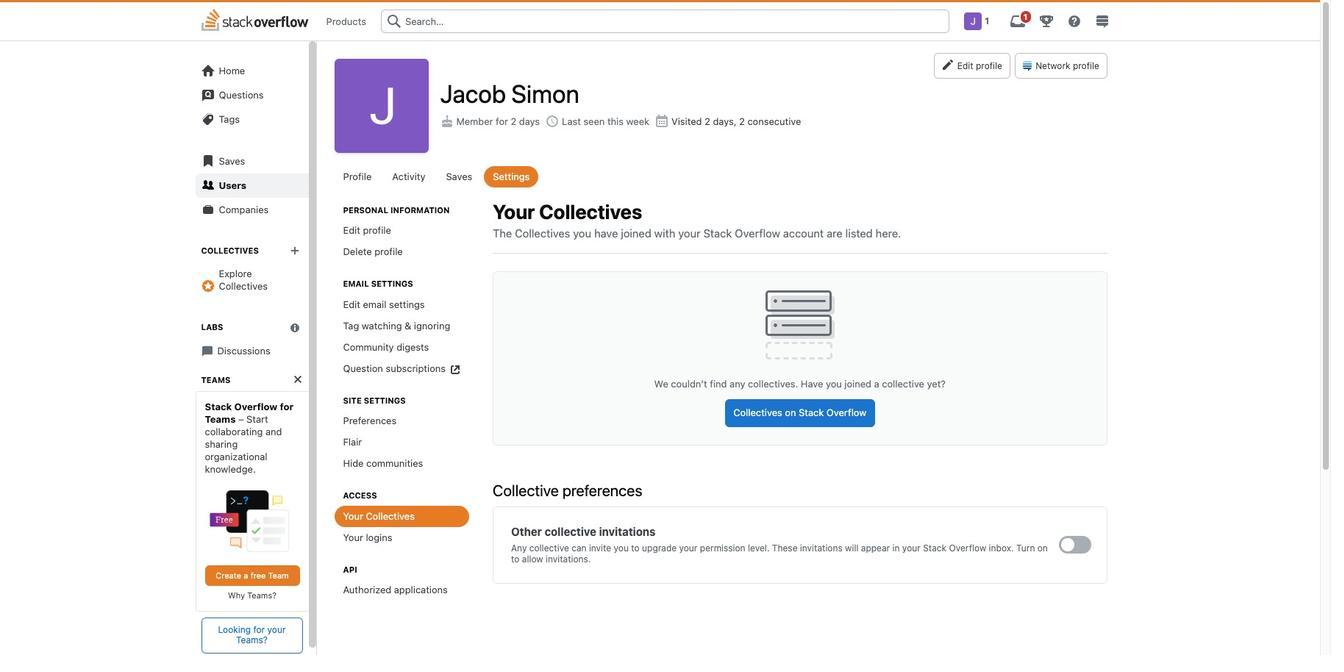 Task type: vqa. For each thing, say whether or not it's contained in the screenshot.
'Overflow' inside Collectives on Stack Overflow link
yes



Task type: locate. For each thing, give the bounding box(es) containing it.
teams? inside the looking for your teams?
[[236, 635, 268, 646]]

products link
[[317, 11, 375, 32]]

settings up the & at the left of the page
[[389, 299, 425, 310]]

you left have
[[573, 227, 592, 240]]

knowledge.
[[205, 464, 256, 475]]

consecutive
[[748, 115, 801, 127]]

here.
[[876, 227, 902, 240]]

0 horizontal spatial settings
[[371, 279, 413, 289]]

overflow down we couldn't find any collectives. have you joined a collective yet?
[[827, 407, 867, 419]]

edit
[[958, 60, 974, 71], [343, 225, 360, 236], [343, 299, 360, 310]]

couldn't
[[671, 378, 708, 390]]

free
[[251, 571, 266, 580]]

stack right with
[[704, 227, 732, 240]]

1 horizontal spatial saves
[[446, 171, 473, 182]]

collaborating
[[205, 426, 263, 438]]

0 vertical spatial jacob simon's user avatar image
[[965, 13, 982, 30]]

0 vertical spatial your
[[493, 200, 535, 224]]

2 vertical spatial for
[[253, 625, 265, 636]]

your
[[493, 200, 535, 224], [343, 510, 363, 522], [343, 532, 363, 543]]

edit profile
[[955, 60, 1003, 71], [343, 225, 391, 236]]

saves right activity
[[446, 171, 473, 182]]

2 horizontal spatial for
[[496, 115, 508, 127]]

collectives up logins
[[366, 510, 415, 522]]

0 vertical spatial settings
[[389, 299, 425, 310]]

teams? down free at the left bottom
[[247, 591, 277, 601]]

0 vertical spatial invitations
[[599, 525, 656, 539]]

digests
[[397, 341, 429, 353]]

why
[[228, 591, 245, 601]]

information
[[391, 205, 450, 215]]

1 vertical spatial to
[[511, 554, 520, 565]]

collective
[[882, 378, 925, 390], [545, 525, 597, 539], [530, 543, 569, 554]]

0 vertical spatial on
[[785, 407, 796, 419]]

Search text field
[[381, 9, 950, 33]]

1 horizontal spatial 1
[[1024, 12, 1028, 21]]

for inside the looking for your teams?
[[253, 625, 265, 636]]

1 vertical spatial for
[[280, 401, 294, 413]]

2 left the days
[[511, 115, 517, 127]]

your up the
[[493, 200, 535, 224]]

joined left with
[[621, 227, 652, 240]]

stack inside other collective invitations any collective can invite you to upgrade your permission level. these invitations will appear in your stack overflow inbox. turn on to allow invitations.
[[923, 543, 947, 554]]

invite
[[589, 543, 612, 554]]

0 vertical spatial you
[[573, 227, 592, 240]]

tag watching & ignoring
[[343, 320, 451, 332]]

settings up preferences
[[364, 396, 406, 405]]

any
[[730, 378, 746, 390]]

profile
[[976, 60, 1003, 71], [1073, 60, 1100, 71], [363, 225, 391, 236], [375, 246, 403, 258]]

0 horizontal spatial a
[[244, 571, 248, 580]]

for up and
[[280, 401, 294, 413]]

1 link
[[956, 2, 1003, 40], [1003, 2, 1033, 40]]

your down "access"
[[343, 510, 363, 522]]

your collectives
[[343, 510, 415, 522]]

1 horizontal spatial edit profile
[[955, 60, 1003, 71]]

1 vertical spatial on
[[1038, 543, 1048, 554]]

0 horizontal spatial for
[[253, 625, 265, 636]]

2
[[511, 115, 517, 127], [705, 115, 711, 127], [739, 115, 745, 127]]

collective up allow on the left bottom
[[530, 543, 569, 554]]

None search field
[[375, 9, 956, 33]]

collective
[[493, 482, 559, 499]]

we
[[654, 378, 669, 390]]

0 vertical spatial settings
[[493, 171, 530, 182]]

1 vertical spatial edit
[[343, 225, 360, 236]]

0 horizontal spatial edit profile
[[343, 225, 391, 236]]

yet?
[[927, 378, 946, 390]]

access
[[343, 491, 377, 500]]

1 vertical spatial saves
[[446, 171, 473, 182]]

inbox.
[[989, 543, 1014, 554]]

0 horizontal spatial joined
[[621, 227, 652, 240]]

your right with
[[679, 227, 701, 240]]

your collectives link
[[334, 506, 469, 527]]

on inside other collective invitations any collective can invite you to upgrade your permission level. these invitations will appear in your stack overflow inbox. turn on to allow invitations.
[[1038, 543, 1048, 554]]

activity
[[392, 171, 426, 182]]

for right the looking on the left bottom of the page
[[253, 625, 265, 636]]

1 horizontal spatial to
[[631, 543, 640, 554]]

1 2 from the left
[[511, 115, 517, 127]]

saves up users
[[219, 155, 245, 167]]

looking
[[218, 625, 251, 636]]

edit profile down "1" menu bar
[[955, 60, 1003, 71]]

communities
[[366, 458, 423, 469]]

achievements image
[[1040, 15, 1053, 28]]

0 vertical spatial for
[[496, 115, 508, 127]]

you
[[573, 227, 592, 240], [826, 378, 842, 390], [614, 543, 629, 554]]

1 1 link from the left
[[956, 2, 1003, 40]]

sharing
[[205, 439, 238, 450]]

1 vertical spatial invitations
[[800, 543, 843, 554]]

we couldn't find any collectives. have you joined a collective yet?
[[654, 378, 946, 390]]

settings
[[493, 171, 530, 182], [371, 279, 413, 289]]

saves link right activity link
[[437, 166, 481, 188]]

edit profile link
[[934, 53, 1011, 79], [334, 220, 469, 242]]

profile right delete
[[375, 246, 403, 258]]

you inside your collectives the collectives you have joined with your stack overflow account are listed here.
[[573, 227, 592, 240]]

2 horizontal spatial you
[[826, 378, 842, 390]]

0 horizontal spatial you
[[573, 227, 592, 240]]

collective left yet?
[[882, 378, 925, 390]]

1
[[1024, 12, 1028, 21], [985, 15, 990, 26]]

your left logins
[[343, 532, 363, 543]]

community
[[343, 341, 394, 353]]

to down any
[[511, 554, 520, 565]]

watching
[[362, 320, 402, 332]]

a left yet?
[[874, 378, 880, 390]]

0 vertical spatial teams?
[[247, 591, 277, 601]]

0 horizontal spatial jacob simon's user avatar image
[[334, 59, 429, 153]]

1 horizontal spatial edit profile link
[[934, 53, 1011, 79]]

1 horizontal spatial saves link
[[437, 166, 481, 188]]

personal information
[[343, 205, 450, 215]]

edit inside "link"
[[343, 299, 360, 310]]

on down we couldn't find any collectives. have you joined a collective yet?
[[785, 407, 796, 419]]

on right turn
[[1038, 543, 1048, 554]]

you right invite
[[614, 543, 629, 554]]

on
[[785, 407, 796, 419], [1038, 543, 1048, 554]]

tags
[[219, 113, 240, 125]]

edit profile down personal
[[343, 225, 391, 236]]

delete profile link
[[334, 242, 469, 263]]

your for your collectives the collectives you have joined with your stack overflow account are listed here.
[[493, 200, 535, 224]]

2 vertical spatial your
[[343, 532, 363, 543]]

0 vertical spatial edit profile
[[955, 60, 1003, 71]]

–
[[238, 414, 244, 425]]

0 horizontal spatial to
[[511, 554, 520, 565]]

personal
[[343, 205, 388, 215]]

overflow up the start
[[234, 401, 278, 413]]

2 right days,
[[739, 115, 745, 127]]

visited 2 days, 2 consecutive button
[[654, 115, 803, 128]]

1 horizontal spatial 2
[[705, 115, 711, 127]]

0 vertical spatial collective
[[882, 378, 925, 390]]

1 vertical spatial teams?
[[236, 635, 268, 646]]

0 horizontal spatial on
[[785, 407, 796, 419]]

you right have
[[826, 378, 842, 390]]

questions link
[[195, 83, 309, 107]]

1 vertical spatial edit profile
[[343, 225, 391, 236]]

2 left days,
[[705, 115, 711, 127]]

community digests link
[[334, 337, 469, 358]]

invitations up invite
[[599, 525, 656, 539]]

teams inside stack overflow for teams
[[205, 414, 236, 425]]

tag
[[343, 320, 359, 332]]

overflow left account
[[735, 227, 780, 240]]

profile right network
[[1073, 60, 1100, 71]]

collectives up explore in the top of the page
[[201, 246, 259, 255]]

for right the member
[[496, 115, 508, 127]]

member
[[456, 115, 493, 127]]

your for your logins
[[343, 532, 363, 543]]

1 horizontal spatial on
[[1038, 543, 1048, 554]]

1 horizontal spatial you
[[614, 543, 629, 554]]

collectives down explore in the top of the page
[[219, 281, 268, 292]]

collective up can
[[545, 525, 597, 539]]

0 horizontal spatial saves
[[219, 155, 245, 167]]

0 horizontal spatial 2
[[511, 115, 517, 127]]

overflow left inbox.
[[949, 543, 987, 554]]

2 1 link from the left
[[1003, 2, 1033, 40]]

saves link up users
[[195, 149, 309, 174]]

start
[[247, 414, 268, 425]]

invitations
[[599, 525, 656, 539], [800, 543, 843, 554]]

overflow inside stack overflow for teams
[[234, 401, 278, 413]]

invitations left will
[[800, 543, 843, 554]]

can
[[572, 543, 587, 554]]

your down why teams? "link"
[[267, 625, 286, 636]]

1 vertical spatial teams
[[205, 414, 236, 425]]

profile
[[343, 171, 372, 182]]

1 vertical spatial edit profile link
[[334, 220, 469, 242]]

your inside your collectives the collectives you have joined with your stack overflow account are listed here.
[[493, 200, 535, 224]]

for for your
[[253, 625, 265, 636]]

stack
[[704, 227, 732, 240], [205, 401, 232, 413], [799, 407, 824, 419], [923, 543, 947, 554]]

1 horizontal spatial joined
[[845, 378, 872, 390]]

teams? down why teams? "link"
[[236, 635, 268, 646]]

settings up edit email settings
[[371, 279, 413, 289]]

2 vertical spatial edit
[[343, 299, 360, 310]]

collectives up have
[[539, 200, 642, 224]]

explore collectives link
[[195, 262, 309, 299]]

profile link
[[334, 166, 381, 188]]

stack right in
[[923, 543, 947, 554]]

1 horizontal spatial invitations
[[800, 543, 843, 554]]

joined right have
[[845, 378, 872, 390]]

1 vertical spatial your
[[343, 510, 363, 522]]

your for your collectives
[[343, 510, 363, 522]]

edit for edit email settings "link" in the top of the page
[[343, 299, 360, 310]]

0 vertical spatial a
[[874, 378, 880, 390]]

0 horizontal spatial invitations
[[599, 525, 656, 539]]

0 vertical spatial edit
[[958, 60, 974, 71]]

teams up collaborating
[[205, 414, 236, 425]]

profile left network
[[976, 60, 1003, 71]]

0 vertical spatial to
[[631, 543, 640, 554]]

question subscriptions link
[[334, 358, 469, 379]]

in
[[893, 543, 900, 554]]

create a free team link
[[205, 566, 300, 586]]

stack up collaborating
[[205, 401, 232, 413]]

a left free at the left bottom
[[244, 571, 248, 580]]

0 horizontal spatial saves link
[[195, 149, 309, 174]]

your right upgrade
[[679, 543, 698, 554]]

home link
[[195, 59, 309, 83]]

1 horizontal spatial for
[[280, 401, 294, 413]]

permission
[[700, 543, 746, 554]]

team
[[268, 571, 289, 580]]

teams down discussions
[[201, 375, 231, 385]]

overflow
[[735, 227, 780, 240], [234, 401, 278, 413], [827, 407, 867, 419], [949, 543, 987, 554]]

visited
[[672, 115, 702, 127]]

2 horizontal spatial 2
[[739, 115, 745, 127]]

None checkbox
[[1059, 537, 1091, 554]]

to left upgrade
[[631, 543, 640, 554]]

companies link
[[195, 198, 309, 222]]

settings down member for 2 days
[[493, 171, 530, 182]]

edit email settings
[[343, 299, 425, 310]]

2 vertical spatial you
[[614, 543, 629, 554]]

1 horizontal spatial jacob simon's user avatar image
[[965, 13, 982, 30]]

upgrade
[[642, 543, 677, 554]]

0 vertical spatial joined
[[621, 227, 652, 240]]

collective preferences
[[493, 482, 643, 499]]

these
[[772, 543, 798, 554]]

jacob simon's user avatar image
[[965, 13, 982, 30], [334, 59, 429, 153]]

hide communities
[[343, 458, 423, 469]]



Task type: describe. For each thing, give the bounding box(es) containing it.
any
[[511, 543, 527, 554]]

1 vertical spatial a
[[244, 571, 248, 580]]

email settings
[[343, 279, 413, 289]]

2 vertical spatial collective
[[530, 543, 569, 554]]

for inside stack overflow for teams
[[280, 401, 294, 413]]

hide
[[343, 458, 364, 469]]

delete profile
[[343, 246, 403, 258]]

site
[[343, 396, 362, 405]]

1 menu bar
[[956, 2, 1116, 40]]

community digests
[[343, 341, 429, 353]]

collectives on stack overflow
[[734, 407, 867, 419]]

last seen this week
[[562, 115, 650, 127]]

1 vertical spatial joined
[[845, 378, 872, 390]]

other
[[511, 525, 542, 539]]

&
[[405, 320, 411, 332]]

jacob
[[440, 79, 506, 108]]

looking for your teams?
[[218, 625, 286, 646]]

delete
[[343, 246, 372, 258]]

1 vertical spatial settings
[[371, 279, 413, 289]]

hide communities link
[[334, 453, 469, 475]]

flair link
[[334, 432, 469, 453]]

help center and other resources image
[[1068, 15, 1081, 28]]

ignoring
[[414, 320, 451, 332]]

you inside other collective invitations any collective can invite you to upgrade your permission level. these invitations will appear in your stack overflow inbox. turn on to allow invitations.
[[614, 543, 629, 554]]

authorized applications
[[343, 584, 448, 596]]

activity link
[[384, 166, 434, 188]]

labs
[[201, 323, 223, 332]]

1 vertical spatial settings
[[364, 396, 406, 405]]

2 2 from the left
[[705, 115, 711, 127]]

collectives button
[[201, 246, 309, 256]]

discussions
[[217, 345, 271, 357]]

email
[[363, 299, 387, 310]]

users link
[[195, 174, 309, 198]]

with
[[655, 227, 676, 240]]

why teams? link
[[205, 586, 300, 607]]

have
[[594, 227, 618, 240]]

profile up delete profile
[[363, 225, 391, 236]]

other collective invitations any collective can invite you to upgrade your permission level. these invitations will appear in your stack overflow inbox. turn on to allow invitations.
[[511, 525, 1048, 565]]

last
[[562, 115, 581, 127]]

stack inside stack overflow for teams
[[205, 401, 232, 413]]

products
[[326, 15, 366, 27]]

0 vertical spatial teams
[[201, 375, 231, 385]]

1 vertical spatial jacob simon's user avatar image
[[334, 59, 429, 153]]

looking for your teams? button
[[201, 618, 303, 654]]

collectives on stack overflow link
[[725, 399, 875, 427]]

the
[[493, 227, 512, 240]]

authorized
[[343, 584, 392, 596]]

site switcher image
[[1096, 15, 1109, 28]]

3 2 from the left
[[739, 115, 745, 127]]

0 vertical spatial saves
[[219, 155, 245, 167]]

email
[[343, 279, 369, 289]]

teams? inside "link"
[[247, 591, 277, 601]]

home
[[219, 65, 245, 77]]

tag watching & ignoring link
[[334, 315, 469, 337]]

preferences
[[563, 482, 643, 499]]

on inside collectives on stack overflow link
[[785, 407, 796, 419]]

collectives inside dropdown button
[[201, 246, 259, 255]]

logins
[[366, 532, 392, 543]]

settings link
[[484, 166, 539, 188]]

listed
[[846, 227, 873, 240]]

– start collaborating and sharing organizational knowledge.
[[205, 414, 282, 475]]

jacob simon
[[440, 79, 580, 108]]

collectives down collectives.
[[734, 407, 783, 419]]

questions
[[219, 89, 264, 101]]

1 vertical spatial you
[[826, 378, 842, 390]]

week
[[627, 115, 650, 127]]

stack down have
[[799, 407, 824, 419]]

0 horizontal spatial edit profile link
[[334, 220, 469, 242]]

joined inside your collectives the collectives you have joined with your stack overflow account are listed here.
[[621, 227, 652, 240]]

find
[[710, 378, 727, 390]]

question
[[343, 363, 383, 374]]

api
[[343, 565, 357, 574]]

overflow inside other collective invitations any collective can invite you to upgrade your permission level. these invitations will appear in your stack overflow inbox. turn on to allow invitations.
[[949, 543, 987, 554]]

account
[[783, 227, 824, 240]]

simon
[[512, 79, 580, 108]]

days,
[[713, 115, 737, 127]]

invitations.
[[546, 554, 591, 565]]

your logins
[[343, 532, 392, 543]]

create
[[216, 571, 241, 580]]

labs button
[[201, 323, 309, 333]]

create a free team
[[216, 571, 289, 580]]

authorized applications link
[[334, 580, 469, 601]]

collectives.
[[748, 378, 798, 390]]

1 horizontal spatial a
[[874, 378, 880, 390]]

your inside your collectives the collectives you have joined with your stack overflow account are listed here.
[[679, 227, 701, 240]]

collectives right the
[[515, 227, 570, 240]]

jacob simon's user avatar image inside 1 link
[[965, 13, 982, 30]]

have
[[801, 378, 824, 390]]

network
[[1036, 60, 1071, 71]]

0 horizontal spatial 1
[[985, 15, 990, 26]]

explore
[[219, 268, 252, 280]]

subscriptions
[[386, 363, 446, 374]]

network profile link
[[1015, 53, 1108, 79]]

0 vertical spatial edit profile link
[[934, 53, 1011, 79]]

turn
[[1017, 543, 1035, 554]]

stack overflow for teams
[[205, 401, 294, 425]]

edit for leftmost edit profile link
[[343, 225, 360, 236]]

visited 2 days, 2 consecutive
[[672, 115, 801, 127]]

preferences link
[[334, 411, 469, 432]]

your inside the looking for your teams?
[[267, 625, 286, 636]]

stack inside your collectives the collectives you have joined with your stack overflow account are listed here.
[[704, 227, 732, 240]]

dismiss image
[[293, 375, 303, 385]]

for for 2
[[496, 115, 508, 127]]

settings inside "link"
[[389, 299, 425, 310]]

days
[[519, 115, 540, 127]]

overflow inside your collectives the collectives you have joined with your stack overflow account are listed here.
[[735, 227, 780, 240]]

1 vertical spatial collective
[[545, 525, 597, 539]]

your right in
[[903, 543, 921, 554]]

1 horizontal spatial settings
[[493, 171, 530, 182]]

are
[[827, 227, 843, 240]]



